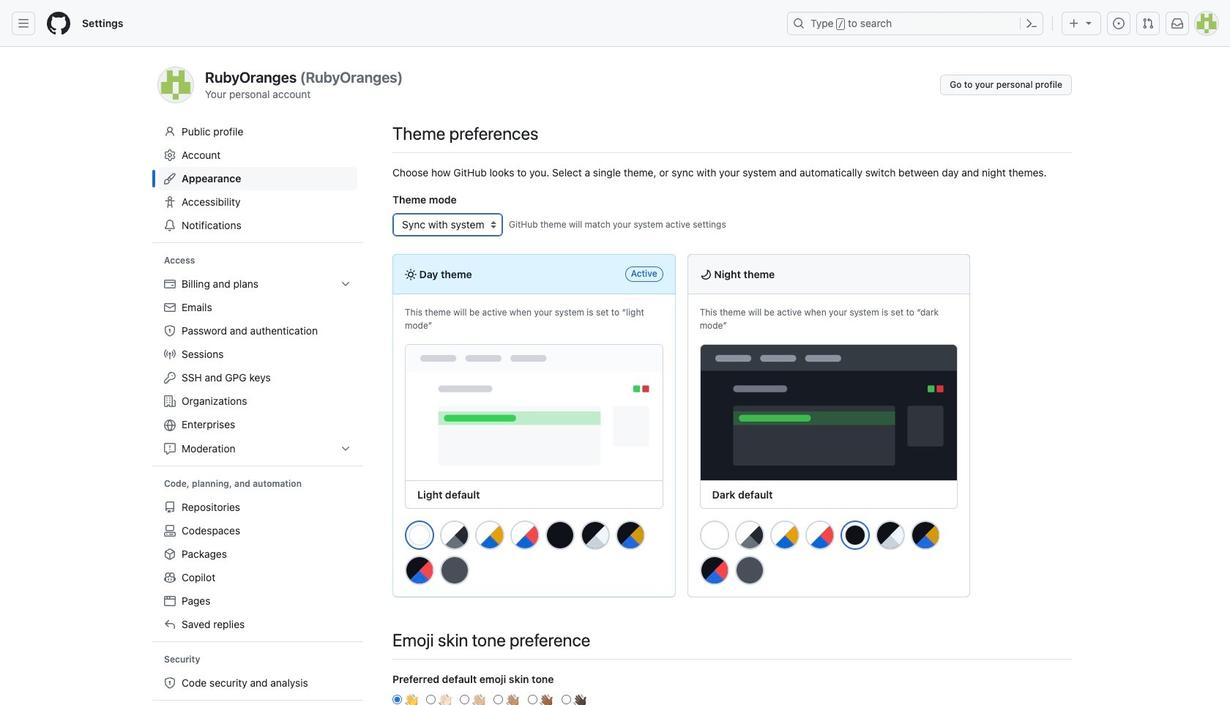Task type: vqa. For each thing, say whether or not it's contained in the screenshot.
2nd Dark Protanopia & Deuteranopia image from the left
yes



Task type: describe. For each thing, give the bounding box(es) containing it.
light protanopia & deuteranopia image
[[770, 520, 799, 550]]

light default image for day theme picker option group
[[410, 525, 429, 544]]

light default image for night theme picker option group
[[700, 520, 729, 550]]

git pull request image
[[1142, 18, 1154, 29]]

gear image
[[164, 149, 176, 161]]

light high contrast image for light protanopia & deuteranopia image
[[735, 520, 764, 550]]

shield lock image
[[164, 677, 176, 689]]

dark high contrast image for dark protanopia & deuteranopia icon
[[581, 520, 610, 550]]

dark protanopia & deuteranopia image
[[911, 520, 940, 550]]

dark default image for light tritanopia icon
[[845, 525, 864, 544]]

key image
[[164, 372, 176, 384]]

paintbrush image
[[164, 173, 176, 185]]

codespaces image
[[164, 525, 176, 537]]

globe image
[[164, 420, 176, 431]]

light high contrast image for light protanopia & deuteranopia icon
[[440, 520, 469, 550]]

reply image
[[164, 619, 176, 630]]

1 list from the top
[[158, 272, 357, 461]]

moon image
[[700, 269, 711, 280]]

notifications image
[[1172, 18, 1183, 29]]

dark high contrast image for dark protanopia & deuteranopia image at the right of the page
[[875, 520, 905, 550]]

broadcast image
[[164, 349, 176, 360]]

sun image
[[405, 269, 417, 280]]

shield lock image
[[164, 325, 176, 337]]

light tritanopia image
[[510, 520, 540, 550]]

day theme picker option group
[[404, 520, 663, 591]]

dark tritanopia image for dark dimmed image
[[700, 555, 729, 585]]

command palette image
[[1026, 18, 1038, 29]]

2 list from the top
[[158, 496, 357, 636]]

light protanopia & deuteranopia image
[[475, 520, 504, 550]]



Task type: locate. For each thing, give the bounding box(es) containing it.
dark tritanopia image for dark dimmed icon
[[405, 555, 434, 585]]

0 horizontal spatial dark default image
[[545, 520, 575, 550]]

1 dark tritanopia image from the left
[[405, 555, 434, 585]]

1 horizontal spatial dark high contrast image
[[875, 520, 905, 550]]

dark tritanopia image
[[405, 555, 434, 585], [700, 555, 729, 585]]

dark default image for light tritanopia image
[[545, 520, 575, 550]]

2 vertical spatial list
[[158, 671, 357, 695]]

light default image
[[700, 520, 729, 550], [410, 525, 429, 544]]

2 dark tritanopia image from the left
[[700, 555, 729, 585]]

light high contrast image left light protanopia & deuteranopia icon
[[440, 520, 469, 550]]

1 dark high contrast image from the left
[[581, 520, 610, 550]]

homepage image
[[47, 12, 70, 35]]

light high contrast image inside day theme picker option group
[[440, 520, 469, 550]]

light default image inside night theme picker option group
[[700, 520, 729, 550]]

1 horizontal spatial dark default image
[[845, 525, 864, 544]]

bell image
[[164, 220, 176, 231]]

night theme picker option group
[[699, 520, 958, 591]]

3 list from the top
[[158, 671, 357, 695]]

list
[[158, 272, 357, 461], [158, 496, 357, 636], [158, 671, 357, 695]]

1 light high contrast image from the left
[[440, 520, 469, 550]]

dark protanopia & deuteranopia image
[[616, 520, 645, 550]]

dark default image inside night theme picker option group
[[845, 525, 864, 544]]

None radio
[[494, 695, 503, 704]]

light tritanopia image
[[805, 520, 834, 550]]

0 horizontal spatial dark high contrast image
[[581, 520, 610, 550]]

organization image
[[164, 395, 176, 407]]

light high contrast image up dark dimmed image
[[735, 520, 764, 550]]

light default image inside day theme picker option group
[[410, 525, 429, 544]]

copilot image
[[164, 572, 176, 584]]

accessibility image
[[164, 196, 176, 208]]

dark default image right light tritanopia icon
[[845, 525, 864, 544]]

0 horizontal spatial light default image
[[410, 525, 429, 544]]

light default image left light protanopia & deuteranopia image
[[700, 520, 729, 550]]

0 horizontal spatial dark tritanopia image
[[405, 555, 434, 585]]

dark high contrast image left dark protanopia & deuteranopia image at the right of the page
[[875, 520, 905, 550]]

1 horizontal spatial light high contrast image
[[735, 520, 764, 550]]

dark default image
[[545, 520, 575, 550], [845, 525, 864, 544]]

issue opened image
[[1113, 18, 1125, 29]]

mail image
[[164, 302, 176, 313]]

dark default image inside day theme picker option group
[[545, 520, 575, 550]]

triangle down image
[[1083, 17, 1095, 29]]

browser image
[[164, 595, 176, 607]]

light default image left light protanopia & deuteranopia icon
[[410, 525, 429, 544]]

dark tritanopia image left dark dimmed icon
[[405, 555, 434, 585]]

0 vertical spatial list
[[158, 272, 357, 461]]

dark default image right light tritanopia image
[[545, 520, 575, 550]]

package image
[[164, 548, 176, 560]]

dark tritanopia image left dark dimmed image
[[700, 555, 729, 585]]

dark high contrast image
[[581, 520, 610, 550], [875, 520, 905, 550]]

2 dark high contrast image from the left
[[875, 520, 905, 550]]

1 horizontal spatial light default image
[[700, 520, 729, 550]]

dark dimmed image
[[440, 555, 469, 585]]

option group
[[392, 692, 1072, 705]]

2 light high contrast image from the left
[[735, 520, 764, 550]]

plus image
[[1068, 18, 1080, 29]]

1 horizontal spatial dark tritanopia image
[[700, 555, 729, 585]]

None radio
[[392, 695, 402, 704], [426, 695, 436, 704], [460, 695, 470, 704], [528, 695, 537, 704], [561, 695, 571, 704], [392, 695, 402, 704], [426, 695, 436, 704], [460, 695, 470, 704], [528, 695, 537, 704], [561, 695, 571, 704]]

0 horizontal spatial light high contrast image
[[440, 520, 469, 550]]

@rubyoranges image
[[158, 67, 193, 103]]

light high contrast image
[[440, 520, 469, 550], [735, 520, 764, 550]]

1 vertical spatial list
[[158, 496, 357, 636]]

light high contrast image inside night theme picker option group
[[735, 520, 764, 550]]

dark dimmed image
[[735, 555, 764, 585]]

person image
[[164, 126, 176, 138]]

dark high contrast image left dark protanopia & deuteranopia icon
[[581, 520, 610, 550]]

repo image
[[164, 502, 176, 513]]



